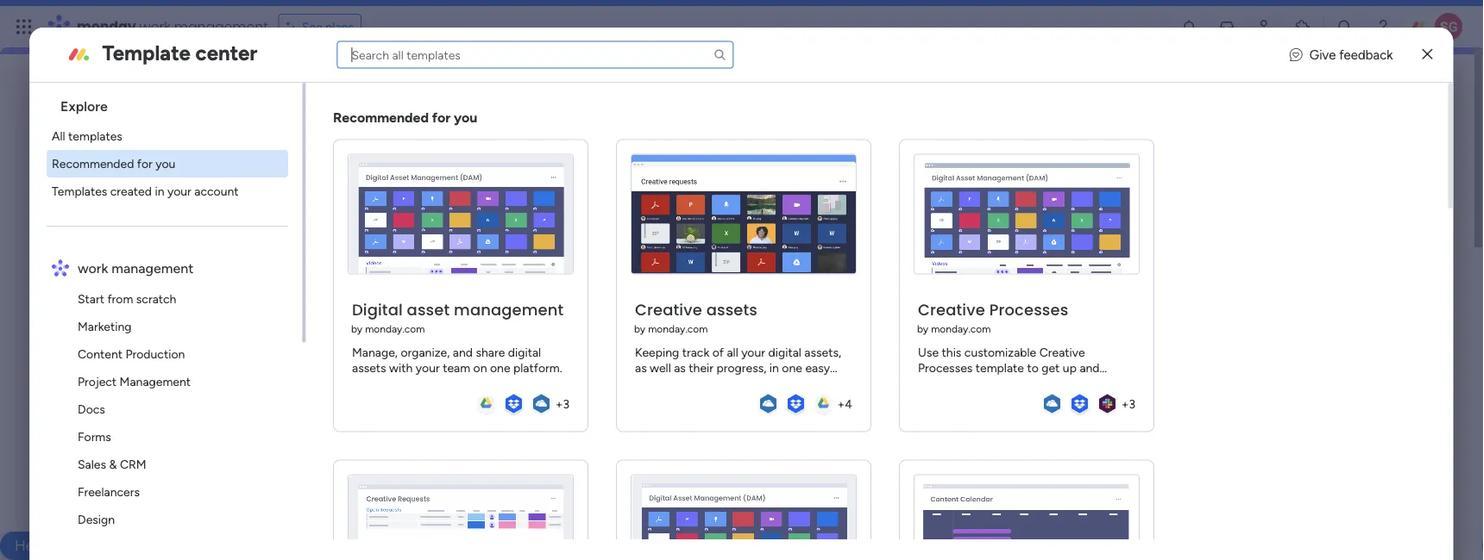 Task type: vqa. For each thing, say whether or not it's contained in the screenshot.
5
no



Task type: describe. For each thing, give the bounding box(es) containing it.
freelancers
[[78, 485, 140, 500]]

shared
[[522, 304, 558, 319]]

v2 user feedback image
[[1290, 45, 1303, 65]]

manage
[[328, 268, 371, 283]]

work management templates element
[[47, 286, 302, 561]]

your inside the explore element
[[168, 184, 192, 199]]

and inside the manage, organize, and share digital assets with your team on one platform.
[[453, 345, 473, 360]]

monday.com for creative processes
[[932, 323, 992, 335]]

connect
[[741, 286, 786, 301]]

0 vertical spatial you
[[454, 110, 478, 126]]

explore for explore
[[61, 98, 108, 114]]

+ 3 for digital asset management
[[556, 397, 570, 412]]

dots,
[[348, 304, 375, 319]]

scratch
[[137, 292, 177, 307]]

search image
[[713, 48, 727, 62]]

1 horizontal spatial recommended for you
[[333, 110, 478, 126]]

plans
[[325, 19, 354, 34]]

apps image
[[1295, 18, 1312, 35]]

explore element
[[47, 123, 302, 205]]

+ 4
[[838, 397, 853, 412]]

with inside getting started with work management dropdown button
[[482, 440, 513, 459]]

+ 3 for creative processes
[[1122, 397, 1136, 412]]

all
[[417, 268, 428, 283]]

for inside the explore element
[[137, 157, 153, 171]]

explore work management templates
[[341, 345, 542, 359]]

0 vertical spatial monday
[[77, 17, 136, 36]]

notifications image
[[1181, 18, 1198, 35]]

and left 'run'
[[373, 268, 393, 283]]

see
[[302, 19, 322, 34]]

run
[[396, 268, 414, 283]]

smarter,
[[408, 304, 452, 319]]

1 horizontal spatial recommended
[[333, 110, 429, 126]]

allows
[[667, 286, 700, 301]]

monday.com for creative assets
[[649, 323, 709, 335]]

sam green image
[[1435, 13, 1463, 41]]

management inside button
[[414, 345, 485, 359]]

monday inside manage and run all aspects of your work in one unified place. from everyday tasks, to advanced projects, and processes, monday work management allows you to connect the dots, work smarter, and achieve shared goals.
[[517, 286, 561, 301]]

template center
[[102, 41, 258, 66]]

close image
[[1423, 48, 1433, 61]]

achieve
[[478, 304, 519, 319]]

explore for explore work management templates
[[341, 345, 382, 359]]

explore heading
[[47, 83, 302, 123]]

in inside the explore element
[[155, 184, 165, 199]]

docs
[[78, 403, 105, 417]]

one inside manage and run all aspects of your work in one unified place. from everyday tasks, to advanced projects, and processes, monday work management allows you to connect the dots, work smarter, and achieve shared goals.
[[560, 268, 580, 283]]

creative for creative assets
[[636, 299, 703, 321]]

assets inside creative assets by monday.com
[[707, 299, 758, 321]]

feedback
[[1340, 47, 1394, 62]]

management inside manage and run all aspects of your work in one unified place. from everyday tasks, to advanced projects, and processes, monday work management allows you to connect the dots, work smarter, and achieve shared goals.
[[593, 286, 664, 301]]

&
[[109, 458, 117, 473]]

account
[[195, 184, 239, 199]]

goals.
[[561, 304, 592, 319]]

tasks,
[[741, 268, 771, 283]]

getting started with work management button
[[307, 416, 1168, 484]]

manage, organize, and share digital assets with your team on one platform.
[[352, 345, 563, 376]]

templates inside button
[[488, 345, 542, 359]]

inbox image
[[1219, 18, 1236, 35]]

getting
[[372, 440, 425, 459]]

2 horizontal spatial to
[[774, 268, 786, 283]]

creative assets by monday.com
[[635, 299, 758, 335]]

marketing
[[78, 320, 132, 334]]

processes
[[990, 299, 1069, 321]]

platform.
[[514, 361, 563, 376]]

0 vertical spatial for
[[433, 110, 451, 126]]

templates created in your account
[[52, 184, 239, 199]]

from
[[658, 268, 686, 283]]

your inside the manage, organize, and share digital assets with your team on one platform.
[[416, 361, 440, 376]]

welcome to work management
[[363, 97, 595, 142]]

digital
[[352, 299, 403, 321]]

work inside dropdown button
[[516, 440, 550, 459]]

project
[[78, 375, 117, 390]]

started
[[429, 440, 478, 459]]

advanced
[[328, 286, 380, 301]]

welcome
[[363, 97, 421, 113]]

see plans button
[[279, 14, 362, 40]]

project management
[[78, 375, 191, 390]]

work inside button
[[385, 345, 411, 359]]

+ for creative assets
[[838, 397, 846, 412]]

getting started with work management
[[372, 440, 646, 459]]

one inside the manage, organize, and share digital assets with your team on one platform.
[[491, 361, 511, 376]]



Task type: locate. For each thing, give the bounding box(es) containing it.
0 horizontal spatial 3
[[563, 397, 570, 412]]

templates up platform. at the bottom
[[488, 345, 542, 359]]

monday.com down the processes
[[932, 323, 992, 335]]

3 monday.com from the left
[[932, 323, 992, 335]]

1 horizontal spatial to
[[726, 286, 738, 301]]

2 + from the left
[[838, 397, 846, 412]]

content production
[[78, 347, 185, 362]]

monday.com inside creative assets by monday.com
[[649, 323, 709, 335]]

1 horizontal spatial monday
[[517, 286, 561, 301]]

give
[[1310, 47, 1336, 62]]

give feedback link
[[1290, 45, 1394, 65]]

1 vertical spatial for
[[137, 157, 153, 171]]

1 vertical spatial your
[[491, 268, 515, 283]]

0 horizontal spatial one
[[491, 361, 511, 376]]

and down aspects
[[434, 286, 453, 301]]

asset
[[407, 299, 450, 321]]

2 horizontal spatial by
[[918, 323, 929, 335]]

1 vertical spatial recommended
[[52, 157, 134, 171]]

1 vertical spatial to
[[774, 268, 786, 283]]

1 vertical spatial one
[[491, 361, 511, 376]]

1 vertical spatial with
[[482, 440, 513, 459]]

0 vertical spatial to
[[424, 97, 438, 113]]

list box containing explore
[[37, 83, 306, 561]]

0 horizontal spatial to
[[424, 97, 438, 113]]

for up templates created in your account
[[137, 157, 153, 171]]

0 horizontal spatial for
[[137, 157, 153, 171]]

help button
[[0, 533, 60, 561]]

to right tasks,
[[774, 268, 786, 283]]

0 vertical spatial assets
[[707, 299, 758, 321]]

and down processes,
[[455, 304, 475, 319]]

one down share
[[491, 361, 511, 376]]

management inside dropdown button
[[554, 440, 646, 459]]

start
[[78, 292, 105, 307]]

3 by from the left
[[918, 323, 929, 335]]

and
[[373, 268, 393, 283], [434, 286, 453, 301], [455, 304, 475, 319], [453, 345, 473, 360]]

templates right all
[[69, 129, 123, 144]]

0 horizontal spatial recommended
[[52, 157, 134, 171]]

all
[[52, 129, 66, 144]]

templates inside the explore element
[[69, 129, 123, 144]]

1 creative from the left
[[636, 299, 703, 321]]

place.
[[623, 268, 655, 283]]

management inside list box
[[112, 260, 194, 277]]

creative inside creative assets by monday.com
[[636, 299, 703, 321]]

1 horizontal spatial 3
[[1130, 397, 1136, 412]]

explore work management templates button
[[328, 338, 556, 366]]

2 vertical spatial to
[[726, 286, 738, 301]]

your inside manage and run all aspects of your work in one unified place. from everyday tasks, to advanced projects, and processes, monday work management allows you to connect the dots, work smarter, and achieve shared goals.
[[491, 268, 515, 283]]

search everything image
[[1337, 18, 1354, 35]]

0 vertical spatial recommended for you
[[333, 110, 478, 126]]

from
[[108, 292, 134, 307]]

0 horizontal spatial templates
[[69, 129, 123, 144]]

organize,
[[401, 345, 450, 360]]

you down everyday
[[703, 286, 723, 301]]

creative for creative processes
[[919, 299, 986, 321]]

design
[[78, 513, 115, 528]]

1 horizontal spatial with
[[482, 440, 513, 459]]

recommended for you inside the explore element
[[52, 157, 176, 171]]

0 vertical spatial templates
[[69, 129, 123, 144]]

templates
[[69, 129, 123, 144], [488, 345, 542, 359]]

you inside manage and run all aspects of your work in one unified place. from everyday tasks, to advanced projects, and processes, monday work management allows you to connect the dots, work smarter, and achieve shared goals.
[[703, 286, 723, 301]]

2 vertical spatial you
[[703, 286, 723, 301]]

team
[[443, 361, 471, 376]]

share
[[476, 345, 505, 360]]

1 horizontal spatial your
[[416, 361, 440, 376]]

assets down everyday
[[707, 299, 758, 321]]

to down everyday
[[726, 286, 738, 301]]

sales & crm
[[78, 458, 147, 473]]

manage,
[[352, 345, 398, 360]]

1 horizontal spatial you
[[454, 110, 478, 126]]

1 horizontal spatial one
[[560, 268, 580, 283]]

explore inside heading
[[61, 98, 108, 114]]

1 horizontal spatial creative
[[919, 299, 986, 321]]

recommended inside the explore element
[[52, 157, 134, 171]]

2 + 3 from the left
[[1122, 397, 1136, 412]]

in right the created
[[155, 184, 165, 199]]

template
[[102, 41, 191, 66]]

1 vertical spatial templates
[[488, 345, 542, 359]]

help
[[15, 538, 46, 555]]

to inside welcome to work management
[[424, 97, 438, 113]]

0 horizontal spatial monday.com
[[366, 323, 425, 335]]

you right welcome
[[454, 110, 478, 126]]

sales
[[78, 458, 106, 473]]

by inside creative assets by monday.com
[[635, 323, 646, 335]]

one
[[560, 268, 580, 283], [491, 361, 511, 376]]

1 horizontal spatial by
[[635, 323, 646, 335]]

Search all templates search field
[[337, 41, 734, 69]]

of
[[477, 268, 488, 283]]

invite members image
[[1257, 18, 1274, 35]]

you inside the explore element
[[156, 157, 176, 171]]

1 vertical spatial in
[[547, 268, 557, 283]]

assets inside the manage, organize, and share digital assets with your team on one platform.
[[352, 361, 387, 376]]

unified
[[583, 268, 620, 283]]

2 horizontal spatial +
[[1122, 397, 1130, 412]]

in
[[155, 184, 165, 199], [547, 268, 557, 283]]

work
[[139, 17, 170, 36], [363, 109, 424, 142], [376, 222, 410, 240], [78, 260, 109, 277], [518, 268, 544, 283], [564, 286, 590, 301], [378, 304, 405, 319], [385, 345, 411, 359], [516, 440, 550, 459]]

explore inside button
[[341, 345, 382, 359]]

+ for creative processes
[[1122, 397, 1130, 412]]

everyday
[[689, 268, 738, 283]]

1 monday.com from the left
[[366, 323, 425, 335]]

by inside creative processes by monday.com
[[918, 323, 929, 335]]

1 + from the left
[[556, 397, 563, 412]]

0 vertical spatial in
[[155, 184, 165, 199]]

2 horizontal spatial your
[[491, 268, 515, 283]]

1 by from the left
[[352, 323, 363, 335]]

list box
[[37, 83, 306, 561]]

to
[[424, 97, 438, 113], [774, 268, 786, 283], [726, 286, 738, 301]]

for right welcome
[[433, 110, 451, 126]]

2 vertical spatial your
[[416, 361, 440, 376]]

by inside the digital asset management by monday.com
[[352, 323, 363, 335]]

by for creative assets
[[635, 323, 646, 335]]

projects,
[[383, 286, 431, 301]]

2 creative from the left
[[919, 299, 986, 321]]

+
[[556, 397, 563, 412], [838, 397, 846, 412], [1122, 397, 1130, 412]]

created
[[111, 184, 152, 199]]

1 vertical spatial assets
[[352, 361, 387, 376]]

0 horizontal spatial +
[[556, 397, 563, 412]]

content
[[78, 347, 123, 362]]

by
[[352, 323, 363, 335], [635, 323, 646, 335], [918, 323, 929, 335]]

0 horizontal spatial with
[[390, 361, 413, 376]]

creative left the processes
[[919, 299, 986, 321]]

monday.com
[[366, 323, 425, 335], [649, 323, 709, 335], [932, 323, 992, 335]]

0 horizontal spatial explore
[[61, 98, 108, 114]]

start from scratch
[[78, 292, 177, 307]]

assets down manage, on the bottom
[[352, 361, 387, 376]]

monday up shared
[[517, 286, 561, 301]]

0 vertical spatial explore
[[61, 98, 108, 114]]

your down organize,
[[416, 361, 440, 376]]

your right of
[[491, 268, 515, 283]]

work management product
[[376, 222, 564, 240]]

0 horizontal spatial assets
[[352, 361, 387, 376]]

1 horizontal spatial explore
[[341, 345, 382, 359]]

give feedback
[[1310, 47, 1394, 62]]

2 3 from the left
[[1130, 397, 1136, 412]]

1 + 3 from the left
[[556, 397, 570, 412]]

by for creative processes
[[918, 323, 929, 335]]

work management
[[78, 260, 194, 277]]

4
[[846, 397, 853, 412]]

recommended for you
[[333, 110, 478, 126], [52, 157, 176, 171]]

1 horizontal spatial + 3
[[1122, 397, 1136, 412]]

with down organize,
[[390, 361, 413, 376]]

1 vertical spatial recommended for you
[[52, 157, 176, 171]]

2 horizontal spatial monday.com
[[932, 323, 992, 335]]

in inside manage and run all aspects of your work in one unified place. from everyday tasks, to advanced projects, and processes, monday work management allows you to connect the dots, work smarter, and achieve shared goals.
[[547, 268, 557, 283]]

0 vertical spatial your
[[168, 184, 192, 199]]

None search field
[[337, 41, 734, 69]]

digital asset management by monday.com
[[352, 299, 564, 335]]

all templates
[[52, 129, 123, 144]]

explore down the dots,
[[341, 345, 382, 359]]

1 horizontal spatial for
[[433, 110, 451, 126]]

digital
[[508, 345, 542, 360]]

monday
[[77, 17, 136, 36], [517, 286, 561, 301]]

management
[[120, 375, 191, 390]]

monday.com down allows
[[649, 323, 709, 335]]

1 horizontal spatial in
[[547, 268, 557, 283]]

0 horizontal spatial creative
[[636, 299, 703, 321]]

0 horizontal spatial by
[[352, 323, 363, 335]]

0 vertical spatial with
[[390, 361, 413, 376]]

explore
[[61, 98, 108, 114], [341, 345, 382, 359]]

aspects
[[431, 268, 474, 283]]

with right started
[[482, 440, 513, 459]]

3
[[563, 397, 570, 412], [1130, 397, 1136, 412]]

+ for digital asset management
[[556, 397, 563, 412]]

explore up all templates
[[61, 98, 108, 114]]

2 monday.com from the left
[[649, 323, 709, 335]]

assets
[[707, 299, 758, 321], [352, 361, 387, 376]]

0 horizontal spatial your
[[168, 184, 192, 199]]

product
[[509, 222, 564, 240]]

0 vertical spatial recommended
[[333, 110, 429, 126]]

manage and run all aspects of your work in one unified place. from everyday tasks, to advanced projects, and processes, monday work management allows you to connect the dots, work smarter, and achieve shared goals.
[[328, 268, 786, 319]]

in up shared
[[547, 268, 557, 283]]

center
[[196, 41, 258, 66]]

monday.com inside the digital asset management by monday.com
[[366, 323, 425, 335]]

for
[[433, 110, 451, 126], [137, 157, 153, 171]]

you
[[454, 110, 478, 126], [156, 157, 176, 171], [703, 286, 723, 301]]

creative inside creative processes by monday.com
[[919, 299, 986, 321]]

1 vertical spatial monday
[[517, 286, 561, 301]]

forms
[[78, 430, 112, 445]]

1 3 from the left
[[563, 397, 570, 412]]

see plans
[[302, 19, 354, 34]]

0 horizontal spatial you
[[156, 157, 176, 171]]

the
[[328, 304, 345, 319]]

1 vertical spatial you
[[156, 157, 176, 171]]

3 for digital asset management
[[563, 397, 570, 412]]

management
[[174, 17, 268, 36], [431, 109, 595, 142], [413, 222, 505, 240], [112, 260, 194, 277], [593, 286, 664, 301], [454, 299, 564, 321], [414, 345, 485, 359], [554, 440, 646, 459]]

to right welcome
[[424, 97, 438, 113]]

with
[[390, 361, 413, 376], [482, 440, 513, 459]]

3 + from the left
[[1122, 397, 1130, 412]]

and up team at the left bottom
[[453, 345, 473, 360]]

templates
[[52, 184, 108, 199]]

production
[[126, 347, 185, 362]]

1 horizontal spatial +
[[838, 397, 846, 412]]

2 horizontal spatial you
[[703, 286, 723, 301]]

0 horizontal spatial recommended for you
[[52, 157, 176, 171]]

one left unified
[[560, 268, 580, 283]]

+ 3
[[556, 397, 570, 412], [1122, 397, 1136, 412]]

monday up template
[[77, 17, 136, 36]]

1 horizontal spatial assets
[[707, 299, 758, 321]]

monday.com down digital
[[366, 323, 425, 335]]

your
[[168, 184, 192, 199], [491, 268, 515, 283], [416, 361, 440, 376]]

your left account
[[168, 184, 192, 199]]

1 horizontal spatial monday.com
[[649, 323, 709, 335]]

1 vertical spatial explore
[[341, 345, 382, 359]]

work inside welcome to work management
[[363, 109, 424, 142]]

management inside welcome to work management
[[431, 109, 595, 142]]

processes,
[[456, 286, 514, 301]]

recommended
[[333, 110, 429, 126], [52, 157, 134, 171]]

select product image
[[16, 18, 33, 35]]

creative processes by monday.com
[[918, 299, 1069, 335]]

monday.com inside creative processes by monday.com
[[932, 323, 992, 335]]

creative down the from
[[636, 299, 703, 321]]

monday work management
[[77, 17, 268, 36]]

with inside the manage, organize, and share digital assets with your team on one platform.
[[390, 361, 413, 376]]

3 for creative processes
[[1130, 397, 1136, 412]]

0 horizontal spatial monday
[[77, 17, 136, 36]]

0 horizontal spatial in
[[155, 184, 165, 199]]

0 vertical spatial one
[[560, 268, 580, 283]]

management inside the digital asset management by monday.com
[[454, 299, 564, 321]]

help image
[[1375, 18, 1392, 35]]

on
[[474, 361, 488, 376]]

you up templates created in your account
[[156, 157, 176, 171]]

0 horizontal spatial + 3
[[556, 397, 570, 412]]

1 horizontal spatial templates
[[488, 345, 542, 359]]

crm
[[120, 458, 147, 473]]

2 by from the left
[[635, 323, 646, 335]]



